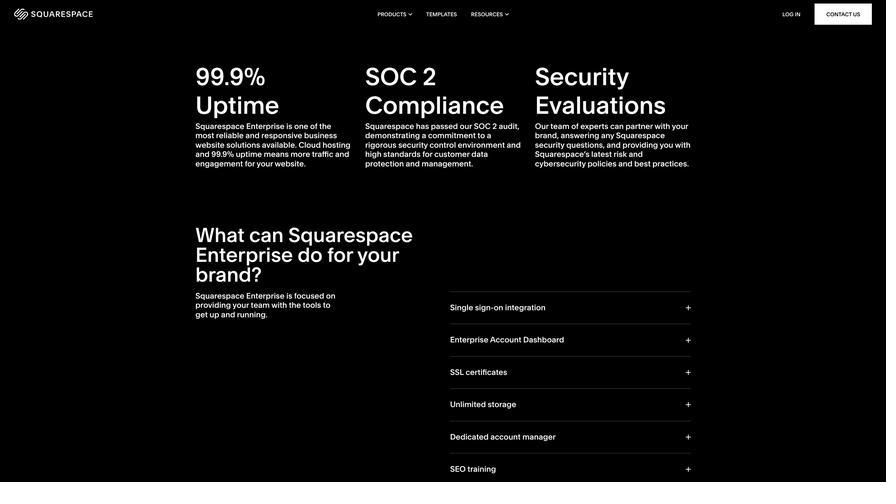 Task type: describe. For each thing, give the bounding box(es) containing it.
us
[[854, 11, 861, 18]]

2 horizontal spatial with
[[676, 140, 691, 150]]

0 horizontal spatial soc
[[366, 62, 417, 91]]

brand?
[[196, 263, 262, 287]]

&
[[277, 5, 291, 29]]

1 vertical spatial 99.9%
[[212, 150, 234, 159]]

and down audit,
[[507, 140, 521, 150]]

engagement
[[196, 159, 243, 169]]

best
[[635, 159, 651, 169]]

manager
[[523, 433, 556, 442]]

your inside 99.9% uptime squarespace enterprise is one of the most reliable and responsive business website solutions available. cloud hosting and 99.9% uptime means more traffic and engagement for your website.
[[257, 159, 273, 169]]

brand,
[[535, 131, 559, 141]]

unlimited storage
[[450, 400, 517, 410]]

squarespace inside soc 2 compliance squarespace has passed our soc 2 audit, demonstrating a commitment to a rigorous security control environment and high standards for customer data protection and management.
[[366, 122, 414, 131]]

seo training
[[450, 465, 496, 475]]

what
[[196, 223, 245, 247]]

partner
[[626, 122, 653, 131]]

traffic
[[312, 150, 334, 159]]

and up uptime
[[246, 131, 260, 141]]

providing inside security evaluations our team of experts can partner with your brand, answering any squarespace security questions, and providing you with squarespace's latest risk and cybersecurity policies and best practices.
[[623, 140, 659, 150]]

log
[[783, 11, 794, 18]]

and left best
[[619, 159, 633, 169]]

enterprise inside squarespace enterprise is focused on providing your team with the tools to get up and running.
[[246, 292, 285, 301]]

contact
[[827, 11, 853, 18]]

risk
[[614, 150, 627, 159]]

reliability
[[295, 5, 387, 29]]

single sign-on integration
[[450, 303, 546, 313]]

sign-
[[475, 303, 494, 313]]

seo
[[450, 465, 466, 475]]

what can squarespace enterprise do for your brand?
[[196, 223, 413, 287]]

with for evaluations
[[655, 122, 671, 131]]

squarespace inside 99.9% uptime squarespace enterprise is one of the most reliable and responsive business website solutions available. cloud hosting and 99.9% uptime means more traffic and engagement for your website.
[[196, 122, 245, 131]]

0 vertical spatial 99.9%
[[196, 62, 266, 91]]

for inside 99.9% uptime squarespace enterprise is one of the most reliable and responsive business website solutions available. cloud hosting and 99.9% uptime means more traffic and engagement for your website.
[[245, 159, 255, 169]]

security & reliability
[[196, 5, 387, 29]]

rigorous
[[366, 140, 397, 150]]

of inside security evaluations our team of experts can partner with your brand, answering any squarespace security questions, and providing you with squarespace's latest risk and cybersecurity policies and best practices.
[[572, 122, 579, 131]]

resources
[[471, 11, 503, 18]]

1 vertical spatial soc
[[474, 122, 491, 131]]

reliable
[[216, 131, 244, 141]]

tools
[[303, 301, 321, 311]]

and right risk at the right top of the page
[[629, 150, 643, 159]]

any
[[602, 131, 615, 141]]

enterprise account dashboard
[[450, 336, 565, 345]]

policies
[[588, 159, 617, 169]]

up
[[210, 310, 219, 320]]

business
[[304, 131, 337, 141]]

practices.
[[653, 159, 690, 169]]

99.9% uptime squarespace enterprise is one of the most reliable and responsive business website solutions available. cloud hosting and 99.9% uptime means more traffic and engagement for your website.
[[196, 62, 351, 169]]

single
[[450, 303, 474, 313]]

uptime
[[196, 91, 280, 120]]

compliance
[[366, 91, 504, 120]]

products button
[[378, 0, 412, 28]]

our
[[535, 122, 549, 131]]

data
[[472, 150, 488, 159]]

management.
[[422, 159, 473, 169]]

audit,
[[499, 122, 520, 131]]

experts
[[581, 122, 609, 131]]

templates link
[[427, 0, 457, 28]]

to inside squarespace enterprise is focused on providing your team with the tools to get up and running.
[[323, 301, 331, 311]]

questions,
[[567, 140, 605, 150]]

team inside squarespace enterprise is focused on providing your team with the tools to get up and running.
[[251, 301, 270, 311]]

is inside squarespace enterprise is focused on providing your team with the tools to get up and running.
[[287, 292, 293, 301]]

cloud
[[299, 140, 321, 150]]

your inside security evaluations our team of experts can partner with your brand, answering any squarespace security questions, and providing you with squarespace's latest risk and cybersecurity policies and best practices.
[[672, 122, 689, 131]]

contact us link
[[815, 4, 873, 25]]

team inside security evaluations our team of experts can partner with your brand, answering any squarespace security questions, and providing you with squarespace's latest risk and cybersecurity policies and best practices.
[[551, 122, 570, 131]]

squarespace logo image
[[14, 8, 93, 20]]

get
[[196, 310, 208, 320]]

hosting
[[323, 140, 351, 150]]

cybersecurity
[[535, 159, 586, 169]]

of inside 99.9% uptime squarespace enterprise is one of the most reliable and responsive business website solutions available. cloud hosting and 99.9% uptime means more traffic and engagement for your website.
[[310, 122, 318, 131]]

dedicated
[[450, 433, 489, 442]]

in
[[796, 11, 801, 18]]

integration
[[505, 303, 546, 313]]

squarespace logo link
[[14, 8, 186, 20]]

security inside security evaluations our team of experts can partner with your brand, answering any squarespace security questions, and providing you with squarespace's latest risk and cybersecurity policies and best practices.
[[535, 140, 565, 150]]

commitment
[[428, 131, 476, 141]]



Task type: locate. For each thing, give the bounding box(es) containing it.
1 vertical spatial can
[[249, 223, 284, 247]]

latest
[[592, 150, 612, 159]]

0 horizontal spatial to
[[323, 301, 331, 311]]

unlimited
[[450, 400, 486, 410]]

with
[[655, 122, 671, 131], [676, 140, 691, 150], [272, 301, 287, 311]]

0 vertical spatial on
[[326, 292, 336, 301]]

2 security from the left
[[535, 140, 565, 150]]

the inside 99.9% uptime squarespace enterprise is one of the most reliable and responsive business website solutions available. cloud hosting and 99.9% uptime means more traffic and engagement for your website.
[[320, 122, 332, 131]]

security inside soc 2 compliance squarespace has passed our soc 2 audit, demonstrating a commitment to a rigorous security control environment and high standards for customer data protection and management.
[[399, 140, 428, 150]]

2
[[423, 62, 437, 91], [493, 122, 497, 131]]

1 horizontal spatial for
[[327, 243, 353, 267]]

with right running.
[[272, 301, 287, 311]]

the inside squarespace enterprise is focused on providing your team with the tools to get up and running.
[[289, 301, 301, 311]]

your inside squarespace enterprise is focused on providing your team with the tools to get up and running.
[[233, 301, 249, 311]]

enterprise inside 99.9% uptime squarespace enterprise is one of the most reliable and responsive business website solutions available. cloud hosting and 99.9% uptime means more traffic and engagement for your website.
[[246, 122, 285, 131]]

0 horizontal spatial the
[[289, 301, 301, 311]]

with for enterprise
[[272, 301, 287, 311]]

control
[[430, 140, 456, 150]]

can
[[611, 122, 624, 131], [249, 223, 284, 247]]

with right you
[[676, 140, 691, 150]]

1 vertical spatial on
[[494, 303, 504, 313]]

available.
[[262, 140, 297, 150]]

squarespace enterprise is focused on providing your team with the tools to get up and running.
[[196, 292, 336, 320]]

products
[[378, 11, 407, 18]]

0 vertical spatial 2
[[423, 62, 437, 91]]

0 vertical spatial with
[[655, 122, 671, 131]]

certificates
[[466, 368, 508, 378]]

log             in
[[783, 11, 801, 18]]

squarespace's
[[535, 150, 590, 159]]

security
[[399, 140, 428, 150], [535, 140, 565, 150]]

1 vertical spatial 2
[[493, 122, 497, 131]]

and down "most"
[[196, 150, 210, 159]]

and up the policies
[[607, 140, 621, 150]]

one
[[294, 122, 309, 131]]

and inside squarespace enterprise is focused on providing your team with the tools to get up and running.
[[221, 310, 235, 320]]

the left tools
[[289, 301, 301, 311]]

1 horizontal spatial a
[[487, 131, 492, 141]]

our
[[460, 122, 472, 131]]

security for evaluations
[[535, 62, 630, 91]]

website
[[196, 140, 225, 150]]

2 horizontal spatial for
[[423, 150, 433, 159]]

do
[[298, 243, 323, 267]]

providing down brand?
[[196, 301, 231, 311]]

for
[[423, 150, 433, 159], [245, 159, 255, 169], [327, 243, 353, 267]]

ssl certificates
[[450, 368, 508, 378]]

squarespace inside what can squarespace enterprise do for your brand?
[[289, 223, 413, 247]]

1 vertical spatial security
[[535, 62, 630, 91]]

to inside soc 2 compliance squarespace has passed our soc 2 audit, demonstrating a commitment to a rigorous security control environment and high standards for customer data protection and management.
[[478, 131, 485, 141]]

2 a from the left
[[487, 131, 492, 141]]

0 vertical spatial providing
[[623, 140, 659, 150]]

ssl
[[450, 368, 464, 378]]

0 vertical spatial to
[[478, 131, 485, 141]]

standards
[[384, 150, 421, 159]]

1 horizontal spatial with
[[655, 122, 671, 131]]

account
[[491, 433, 521, 442]]

for inside soc 2 compliance squarespace has passed our soc 2 audit, demonstrating a commitment to a rigorous security control environment and high standards for customer data protection and management.
[[423, 150, 433, 159]]

to right our
[[478, 131, 485, 141]]

enterprise
[[246, 122, 285, 131], [196, 243, 293, 267], [246, 292, 285, 301], [450, 336, 489, 345]]

on right tools
[[326, 292, 336, 301]]

1 horizontal spatial of
[[572, 122, 579, 131]]

templates
[[427, 11, 457, 18]]

contact us
[[827, 11, 861, 18]]

and right protection
[[406, 159, 420, 169]]

2 is from the top
[[287, 292, 293, 301]]

0 vertical spatial soc
[[366, 62, 417, 91]]

dedicated account manager
[[450, 433, 556, 442]]

a up data
[[487, 131, 492, 141]]

of right one
[[310, 122, 318, 131]]

security evaluations our team of experts can partner with your brand, answering any squarespace security questions, and providing you with squarespace's latest risk and cybersecurity policies and best practices.
[[535, 62, 691, 169]]

1 vertical spatial providing
[[196, 301, 231, 311]]

squarespace inside security evaluations our team of experts can partner with your brand, answering any squarespace security questions, and providing you with squarespace's latest risk and cybersecurity policies and best practices.
[[616, 131, 665, 141]]

1 horizontal spatial security
[[535, 140, 565, 150]]

you
[[660, 140, 674, 150]]

with inside squarespace enterprise is focused on providing your team with the tools to get up and running.
[[272, 301, 287, 311]]

1 vertical spatial team
[[251, 301, 270, 311]]

passed
[[431, 122, 458, 131]]

focused
[[294, 292, 324, 301]]

squarespace inside squarespace enterprise is focused on providing your team with the tools to get up and running.
[[196, 292, 245, 301]]

the
[[320, 122, 332, 131], [289, 301, 301, 311]]

is inside 99.9% uptime squarespace enterprise is one of the most reliable and responsive business website solutions available. cloud hosting and 99.9% uptime means more traffic and engagement for your website.
[[287, 122, 293, 131]]

security for &
[[196, 5, 273, 29]]

0 horizontal spatial team
[[251, 301, 270, 311]]

account
[[490, 336, 522, 345]]

soc 2 compliance squarespace has passed our soc 2 audit, demonstrating a commitment to a rigorous security control environment and high standards for customer data protection and management.
[[366, 62, 521, 169]]

security down "our"
[[535, 140, 565, 150]]

providing
[[623, 140, 659, 150], [196, 301, 231, 311]]

resources button
[[471, 0, 509, 28]]

to
[[478, 131, 485, 141], [323, 301, 331, 311]]

storage
[[488, 400, 517, 410]]

0 horizontal spatial providing
[[196, 301, 231, 311]]

0 horizontal spatial security
[[399, 140, 428, 150]]

and right up
[[221, 310, 235, 320]]

for right do on the left of page
[[327, 243, 353, 267]]

99.9%
[[196, 62, 266, 91], [212, 150, 234, 159]]

1 a from the left
[[422, 131, 427, 141]]

has
[[416, 122, 429, 131]]

of
[[310, 122, 318, 131], [572, 122, 579, 131]]

website.
[[275, 159, 306, 169]]

to right tools
[[323, 301, 331, 311]]

0 horizontal spatial can
[[249, 223, 284, 247]]

0 vertical spatial team
[[551, 122, 570, 131]]

1 vertical spatial is
[[287, 292, 293, 301]]

providing inside squarespace enterprise is focused on providing your team with the tools to get up and running.
[[196, 301, 231, 311]]

providing down partner
[[623, 140, 659, 150]]

1 of from the left
[[310, 122, 318, 131]]

0 horizontal spatial on
[[326, 292, 336, 301]]

of left experts
[[572, 122, 579, 131]]

0 horizontal spatial security
[[196, 5, 273, 29]]

2 vertical spatial with
[[272, 301, 287, 311]]

for down solutions on the left of the page
[[245, 159, 255, 169]]

1 security from the left
[[399, 140, 428, 150]]

is left one
[[287, 122, 293, 131]]

and
[[246, 131, 260, 141], [507, 140, 521, 150], [607, 140, 621, 150], [196, 150, 210, 159], [335, 150, 350, 159], [629, 150, 643, 159], [406, 159, 420, 169], [619, 159, 633, 169], [221, 310, 235, 320]]

your inside what can squarespace enterprise do for your brand?
[[358, 243, 399, 267]]

answering
[[561, 131, 600, 141]]

on left integration
[[494, 303, 504, 313]]

1 horizontal spatial can
[[611, 122, 624, 131]]

your
[[672, 122, 689, 131], [257, 159, 273, 169], [358, 243, 399, 267], [233, 301, 249, 311]]

more
[[291, 150, 310, 159]]

and right traffic
[[335, 150, 350, 159]]

security inside security evaluations our team of experts can partner with your brand, answering any squarespace security questions, and providing you with squarespace's latest risk and cybersecurity policies and best practices.
[[535, 62, 630, 91]]

responsive
[[262, 131, 302, 141]]

protection
[[366, 159, 404, 169]]

squarespace
[[196, 122, 245, 131], [366, 122, 414, 131], [616, 131, 665, 141], [289, 223, 413, 247], [196, 292, 245, 301]]

1 vertical spatial to
[[323, 301, 331, 311]]

training
[[468, 465, 496, 475]]

1 horizontal spatial providing
[[623, 140, 659, 150]]

high
[[366, 150, 382, 159]]

1 horizontal spatial to
[[478, 131, 485, 141]]

dashboard
[[524, 336, 565, 345]]

0 horizontal spatial 2
[[423, 62, 437, 91]]

team
[[551, 122, 570, 131], [251, 301, 270, 311]]

0 vertical spatial the
[[320, 122, 332, 131]]

0 horizontal spatial with
[[272, 301, 287, 311]]

1 horizontal spatial the
[[320, 122, 332, 131]]

the up hosting
[[320, 122, 332, 131]]

enterprise inside what can squarespace enterprise do for your brand?
[[196, 243, 293, 267]]

1 is from the top
[[287, 122, 293, 131]]

with up you
[[655, 122, 671, 131]]

can inside security evaluations our team of experts can partner with your brand, answering any squarespace security questions, and providing you with squarespace's latest risk and cybersecurity policies and best practices.
[[611, 122, 624, 131]]

for inside what can squarespace enterprise do for your brand?
[[327, 243, 353, 267]]

most
[[196, 131, 214, 141]]

uptime
[[236, 150, 262, 159]]

is left focused
[[287, 292, 293, 301]]

0 horizontal spatial for
[[245, 159, 255, 169]]

log             in link
[[783, 11, 801, 18]]

environment
[[458, 140, 505, 150]]

for left customer
[[423, 150, 433, 159]]

0 vertical spatial security
[[196, 5, 273, 29]]

1 horizontal spatial security
[[535, 62, 630, 91]]

can inside what can squarespace enterprise do for your brand?
[[249, 223, 284, 247]]

0 vertical spatial can
[[611, 122, 624, 131]]

means
[[264, 150, 289, 159]]

evaluations
[[535, 91, 667, 120]]

1 horizontal spatial 2
[[493, 122, 497, 131]]

soc
[[366, 62, 417, 91], [474, 122, 491, 131]]

0 horizontal spatial a
[[422, 131, 427, 141]]

running.
[[237, 310, 268, 320]]

solutions
[[227, 140, 260, 150]]

0 horizontal spatial of
[[310, 122, 318, 131]]

1 vertical spatial the
[[289, 301, 301, 311]]

1 horizontal spatial on
[[494, 303, 504, 313]]

customer
[[435, 150, 470, 159]]

1 horizontal spatial soc
[[474, 122, 491, 131]]

1 vertical spatial with
[[676, 140, 691, 150]]

a left 'control'
[[422, 131, 427, 141]]

security down the has
[[399, 140, 428, 150]]

1 horizontal spatial team
[[551, 122, 570, 131]]

demonstrating
[[366, 131, 420, 141]]

2 of from the left
[[572, 122, 579, 131]]

on inside squarespace enterprise is focused on providing your team with the tools to get up and running.
[[326, 292, 336, 301]]

0 vertical spatial is
[[287, 122, 293, 131]]



Task type: vqa. For each thing, say whether or not it's contained in the screenshot.
→
no



